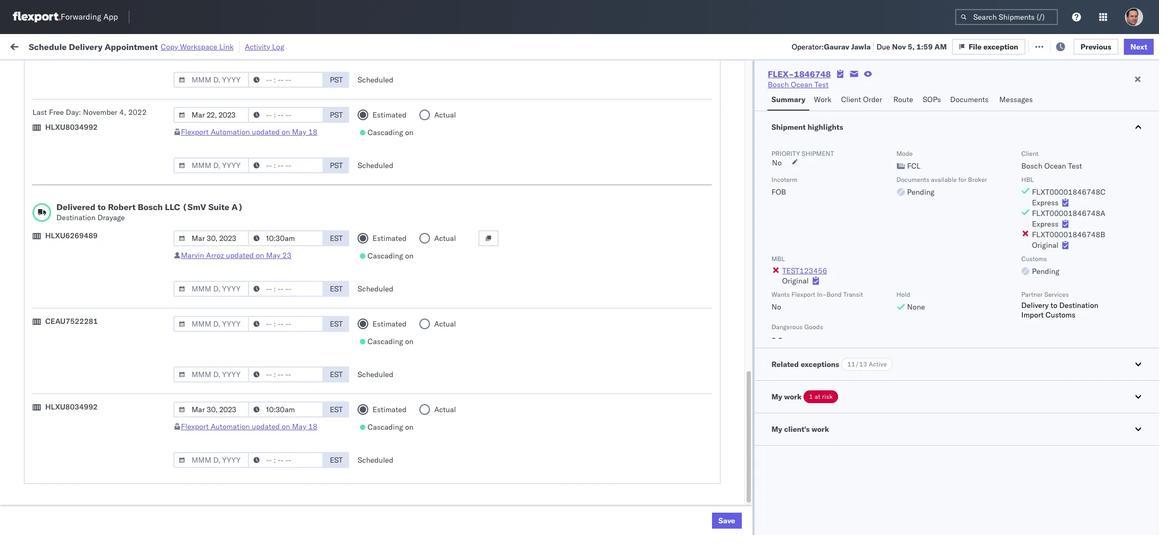 Task type: describe. For each thing, give the bounding box(es) containing it.
schedule delivery appointment link for 1:59 am cdt, nov 5, 2022
[[62, 103, 168, 113]]

9 resize handle column header from the left
[[860, 83, 873, 536]]

1 cascading on from the top
[[368, 128, 414, 137]]

marvin
[[181, 251, 204, 260]]

1 mmm d, yyyy text field from the top
[[174, 72, 249, 88]]

5 flex-2130387 from the top
[[716, 502, 771, 512]]

next
[[1131, 42, 1148, 51]]

delivered
[[56, 202, 95, 212]]

assign to me button
[[263, 38, 333, 54]]

previous button
[[1074, 39, 1120, 55]]

ca for 1:59 am cst, jan 13, 2023
[[183, 314, 193, 324]]

test inside 'link'
[[815, 80, 829, 89]]

los for 1:59 am cst, jan 13, 2023
[[138, 314, 149, 324]]

3 ocean fcl from the top
[[414, 244, 451, 254]]

-- : -- -- text field for 1st mmm d, yyyy text field from the bottom
[[248, 402, 324, 418]]

1 2130384 from the top
[[739, 432, 771, 441]]

upload customs clearance documents button
[[62, 196, 194, 208]]

agent
[[1129, 338, 1149, 347]]

6 ocean fcl from the top
[[414, 385, 451, 394]]

1 cdt, from the top
[[267, 104, 284, 113]]

3 ca from the top
[[183, 173, 193, 183]]

my inside button
[[772, 425, 783, 435]]

6 resize handle column header from the left
[[557, 83, 570, 536]]

9 ocean fcl from the top
[[414, 502, 451, 512]]

pm up 1:00 am cst, feb 3, 2023
[[253, 455, 264, 465]]

schedule pickup from los angeles, ca button for 1:59 am cst, dec 14, 2022
[[62, 220, 193, 231]]

ceau7522281
[[45, 317, 98, 326]]

activity log button
[[245, 40, 284, 53]]

cascading on for ceau7522281
[[368, 337, 414, 347]]

hlxu6269489
[[45, 231, 98, 241]]

schedule pickup from los angeles, ca for 1:59 am cdt, nov 5, 2022
[[62, 127, 193, 136]]

18 for est
[[308, 422, 318, 432]]

mbl/mawb numbers
[[878, 86, 944, 94]]

updated for hlxu8034992
[[252, 422, 280, 432]]

bosch ocean test for 1:59 am cst, dec 14, 2022 the schedule delivery appointment button
[[495, 244, 555, 254]]

3 dec from the top
[[285, 291, 299, 301]]

shipment highlights button
[[755, 111, 1160, 143]]

2 1:59 am cdt, nov 5, 2022 from the top
[[235, 127, 329, 137]]

scheduled for hlxu6269489
[[358, 284, 394, 294]]

schedule pickup from rotterdam, netherlands button for 10:30 pm cst, jan 23, 2023
[[62, 355, 214, 377]]

2 mmm d, yyyy text field from the top
[[174, 231, 249, 247]]

schedule delivery appointment copy workspace link
[[29, 41, 234, 52]]

netherlands inside confirm pickup from rotterdam, netherlands
[[62, 483, 103, 493]]

2 2130387 from the top
[[739, 361, 771, 371]]

summary button
[[768, 90, 810, 111]]

rotterdam, for 7:30 pm cst, jan 30, 2023
[[138, 449, 175, 459]]

sops button
[[919, 90, 947, 111]]

test123456 up documents available for broker
[[878, 150, 923, 160]]

2 1889466 from the top
[[739, 244, 771, 254]]

1 upload customs clearance documents link from the top
[[62, 196, 194, 207]]

ca for 1:59 am cdt, nov 5, 2022
[[183, 127, 193, 136]]

flexport inside wants flexport in-bond transit no
[[792, 291, 816, 299]]

cascading for hlxu6269489
[[368, 251, 403, 261]]

3, for 7:30 am cst, feb 3, 2023
[[300, 502, 307, 512]]

2023 right 13,
[[312, 314, 331, 324]]

transit
[[844, 291, 864, 299]]

client order button
[[837, 90, 890, 111]]

none
[[908, 302, 926, 312]]

route button
[[890, 90, 919, 111]]

hlxu6269489, for schedule delivery appointment
[[855, 103, 909, 113]]

1 horizontal spatial original
[[1033, 241, 1059, 250]]

2 schedule pickup from los angeles, ca link from the top
[[62, 150, 193, 160]]

copy
[[161, 42, 178, 51]]

may for hlxu8034992
[[292, 422, 306, 432]]

3 flex-2130384 from the top
[[716, 525, 771, 535]]

ceau7522281, hlxu6269489, hlxu8034992 for schedule delivery appointment
[[798, 103, 963, 113]]

8 resize handle column header from the left
[[780, 83, 793, 536]]

1 2130387 from the top
[[739, 338, 771, 347]]

schedule for 5th schedule pickup from los angeles, ca link from the bottom of the page
[[62, 150, 93, 160]]

7:30 am cst, feb 3, 2023
[[235, 502, 328, 512]]

11 resize handle column header from the left
[[1096, 83, 1108, 536]]

4,
[[119, 108, 126, 117]]

pm down 1:59 am cst, jan 25, 2023
[[257, 408, 269, 418]]

4 1:59 am cdt, nov 5, 2022 from the top
[[235, 174, 329, 183]]

2 ca from the top
[[183, 150, 193, 160]]

flexport for pst
[[181, 127, 209, 137]]

1 1:59 am cdt, nov 5, 2022 from the top
[[235, 104, 329, 113]]

schedule pickup from los angeles, ca button for 1:59 am cst, jan 13, 2023
[[62, 313, 193, 325]]

confirm delivery button
[[62, 501, 118, 513]]

cascading on for hlxu6269489
[[368, 251, 414, 261]]

2 30, from the top
[[298, 455, 310, 465]]

1 uetu5238478 from the top
[[855, 267, 907, 277]]

assign
[[280, 41, 304, 51]]

flexport automation updated on may 18 for pst
[[181, 127, 318, 137]]

0 vertical spatial jawla
[[852, 42, 871, 51]]

confirm delivery link
[[62, 501, 118, 512]]

delivery for 1:59 am cst, dec 14, 2022
[[95, 244, 122, 253]]

3 mmm d, yyyy text field from the top
[[174, 367, 249, 383]]

hbl
[[1022, 176, 1035, 184]]

13,
[[299, 314, 311, 324]]

from for schedule pickup from los angeles, ca link related to 1:59 am cst, jan 25, 2023
[[120, 384, 136, 394]]

2 angeles, from the top
[[151, 150, 181, 160]]

8:00
[[235, 291, 251, 301]]

5 resize handle column header from the left
[[476, 83, 489, 536]]

los for 1:59 am cst, jan 25, 2023
[[138, 384, 149, 394]]

delivery for 1:59 am cdt, nov 5, 2022
[[95, 103, 122, 113]]

0 horizontal spatial original
[[783, 276, 809, 286]]

2 flex-2130384 from the top
[[716, 455, 771, 465]]

pickup for schedule pickup from los angeles, ca button corresponding to 1:59 am cst, jan 25, 2023
[[95, 384, 118, 394]]

msdu7304509
[[798, 314, 852, 324]]

flexport for est
[[181, 422, 209, 432]]

confirm pickup from rotterdam, netherlands button
[[62, 472, 214, 494]]

upload for 1st upload customs clearance documents link from the bottom
[[62, 408, 86, 417]]

3 schedule pickup from los angeles, ca link from the top
[[62, 173, 193, 183]]

snooze inside snooze button
[[107, 41, 132, 51]]

id
[[712, 86, 719, 94]]

4 resize handle column header from the left
[[396, 83, 409, 536]]

4 hlxu6269489, from the top
[[855, 174, 909, 183]]

marvin arroz updated on may 23
[[181, 251, 292, 260]]

3 est from the top
[[330, 320, 343, 329]]

active
[[869, 361, 887, 369]]

2023 right 23,
[[316, 361, 335, 371]]

forwarding
[[61, 12, 101, 22]]

copy workspace link button
[[161, 42, 234, 51]]

save
[[719, 517, 736, 526]]

1 mmm d, yyyy text field from the top
[[174, 107, 249, 123]]

drayage
[[98, 213, 125, 223]]

confirm for confirm pickup from rotterdam, netherlands
[[62, 473, 89, 482]]

netherlands for 10:30 pm cst, jan 23, 2023
[[62, 366, 103, 376]]

reassign button
[[204, 38, 259, 54]]

8 ocean fcl from the top
[[414, 478, 451, 488]]

import
[[1022, 310, 1044, 320]]

rotterdam, inside confirm pickup from rotterdam, netherlands
[[133, 473, 171, 482]]

3 ceau7522281, from the top
[[798, 150, 853, 160]]

pst for -- : -- -- text box for third mmm d, yyyy text field from the bottom of the page
[[330, 161, 343, 170]]

24,
[[301, 291, 313, 301]]

pickup for 1:59 am cst, dec 14, 2022's schedule pickup from los angeles, ca button
[[95, 220, 118, 230]]

client order
[[842, 95, 883, 104]]

messages
[[1000, 95, 1034, 104]]

-- : -- -- text field for second mmm d, yyyy text field from the bottom
[[248, 367, 324, 383]]

2 mmm d, yyyy text field from the top
[[174, 158, 249, 174]]

mbl/mawb numbers button
[[873, 84, 1017, 94]]

1 7:30 pm cst, jan 30, 2023 from the top
[[235, 432, 330, 441]]

1 vertical spatial my
[[772, 392, 783, 402]]

mode
[[897, 150, 913, 158]]

2 lhuu7894563, from the top
[[798, 291, 853, 300]]

test123456 down mbl/mawb
[[878, 104, 923, 113]]

2023 right 28,
[[316, 408, 335, 418]]

5 est from the top
[[330, 405, 343, 415]]

savant for ceau7522281, hlxu6269489, hlxu8034992
[[1058, 150, 1081, 160]]

mbl/mawb
[[878, 86, 916, 94]]

3 7:30 from the top
[[235, 502, 251, 512]]

shipment highlights
[[772, 122, 844, 132]]

goods
[[805, 323, 824, 331]]

dec for schedule delivery appointment
[[285, 244, 299, 254]]

omkar for lhuu7894563, uetu5238478
[[1033, 268, 1056, 277]]

bosch ocean test for 1:59 am cst, dec 14, 2022's schedule pickup from los angeles, ca button
[[495, 221, 555, 230]]

flex-1893174
[[716, 314, 771, 324]]

-- : -- -- text field for 1st mmm d, yyyy text box from the top
[[248, 107, 324, 123]]

0 vertical spatial no
[[773, 158, 782, 168]]

bond
[[827, 291, 842, 299]]

3 1:59 am cdt, nov 5, 2022 from the top
[[235, 150, 329, 160]]

automation for pst
[[211, 127, 250, 137]]

1 scheduled from the top
[[358, 75, 394, 85]]

estimated for hlxu6269489
[[373, 234, 407, 243]]

gaurav jawla
[[1033, 104, 1077, 113]]

reassign
[[220, 41, 252, 51]]

cancel batch action button
[[1057, 38, 1153, 54]]

3 flex-1889466 from the top
[[716, 268, 771, 277]]

3 schedule pickup from los angeles, ca button from the top
[[62, 173, 193, 185]]

documents available for broker
[[897, 176, 988, 184]]

2 flex-1889466 from the top
[[716, 244, 771, 254]]

10:30 for 10:30 pm cst, jan 28, 2023
[[235, 408, 255, 418]]

1 maeu9408431 from the top
[[878, 338, 932, 347]]

2023 up '7:30 am cst, feb 3, 2023'
[[309, 478, 328, 488]]

delivery for 7:30 am cst, feb 3, 2023
[[91, 501, 118, 511]]

7 resize handle column header from the left
[[681, 83, 694, 536]]

3 los from the top
[[138, 173, 149, 183]]

1 horizontal spatial my work
[[772, 392, 802, 402]]

2 est from the top
[[330, 284, 343, 294]]

2 schedule pickup from los angeles, ca from the top
[[62, 150, 193, 160]]

deadline button
[[229, 84, 355, 94]]

confirm for confirm delivery
[[62, 501, 89, 511]]

1662119
[[739, 385, 771, 394]]

1 estimated from the top
[[373, 110, 407, 120]]

savant for lhuu7894563, uetu5238478
[[1058, 268, 1081, 277]]

arroz
[[206, 251, 224, 260]]

wants
[[772, 291, 790, 299]]

1:00 for 1:00 am cst, feb 3, 2023
[[235, 478, 251, 488]]

schedule for schedule pickup from los angeles, ca link corresponding to 1:59 am cst, jan 13, 2023
[[62, 314, 93, 324]]

log
[[272, 42, 284, 51]]

ceau7522281, for schedule delivery appointment
[[798, 103, 853, 113]]

2023 right 25,
[[312, 385, 331, 394]]

ceau7522281, for upload customs clearance documents
[[798, 197, 853, 207]]

schedule for schedule delivery appointment link related to 1:59 am cdt, nov 5, 2022
[[62, 103, 93, 113]]

jan down 10:30 pm cst, jan 28, 2023
[[285, 432, 297, 441]]

schedule pickup from los angeles, ca for 1:59 am cst, jan 25, 2023
[[62, 384, 193, 394]]

1 flex-1889466 from the top
[[716, 221, 771, 230]]

test123456 down client bosch ocean test incoterm fob
[[878, 197, 923, 207]]

23
[[282, 251, 292, 260]]

9,
[[301, 197, 308, 207]]

schedule for schedule pickup from los angeles, ca link related to 1:59 am cst, jan 25, 2023
[[62, 384, 93, 394]]

1 actual from the top
[[435, 110, 456, 120]]

4 1889466 from the top
[[739, 291, 771, 301]]

2 flex-2130387 from the top
[[716, 361, 771, 371]]

west
[[608, 385, 625, 394]]

4 ceau7522281, hlxu6269489, hlxu8034992 from the top
[[798, 174, 963, 183]]

6 est from the top
[[330, 456, 343, 465]]

2 ocean fcl from the top
[[414, 127, 451, 137]]

pickup for 4th schedule pickup from los angeles, ca button from the bottom of the page
[[95, 173, 118, 183]]

11/13 active
[[848, 361, 887, 369]]

cascading on for hlxu8034992
[[368, 423, 414, 432]]

at
[[815, 393, 821, 401]]

pickup for confirm pickup from rotterdam, netherlands button
[[91, 473, 114, 482]]

cancel batch action
[[1073, 41, 1146, 51]]

flex-1846748 link
[[768, 69, 832, 79]]

10 resize handle column header from the left
[[1015, 83, 1028, 536]]

4 mmm d, yyyy text field from the top
[[174, 402, 249, 418]]

5 2130387 from the top
[[739, 502, 771, 512]]

0 vertical spatial updated
[[252, 127, 280, 137]]

3 angeles, from the top
[[151, 173, 181, 183]]

link
[[219, 42, 234, 51]]

5 ocean fcl from the top
[[414, 338, 451, 347]]

4 flex-2130387 from the top
[[716, 478, 771, 488]]

jan left 25,
[[285, 385, 297, 394]]

batch
[[1100, 41, 1121, 51]]

1893174
[[739, 314, 771, 324]]

schedule delivery appointment for 1:59 am cdt, nov 5, 2022
[[62, 103, 168, 113]]

3 schedule pickup from los angeles, ca from the top
[[62, 173, 193, 183]]

jaehyung for jaehyung choi - test destination age
[[1033, 385, 1065, 394]]

3 resize handle column header from the left
[[353, 83, 365, 536]]

Search Shipments (/) text field
[[956, 9, 1059, 25]]

0 vertical spatial may
[[292, 127, 306, 137]]

1 flex-2130384 from the top
[[716, 432, 771, 441]]

1 flex-2130387 from the top
[[716, 338, 771, 347]]

test123456 down mode
[[878, 174, 923, 183]]

bosch inside client bosch ocean test incoterm fob
[[1022, 161, 1043, 171]]

cascading for ceau7522281
[[368, 337, 403, 347]]

no inside wants flexport in-bond transit no
[[772, 302, 782, 312]]

-- : -- -- text field for 1st mmm d, yyyy text box from the bottom of the page
[[248, 453, 324, 469]]

11/13
[[848, 361, 868, 369]]

bosch ocean test for the schedule delivery appointment button for 1:59 am cdt, nov 5, 2022
[[495, 104, 555, 113]]

2 cdt, from the top
[[267, 127, 284, 137]]

jaehyung choi - test destination age
[[1033, 385, 1160, 394]]

2 7:30 pm cst, jan 30, 2023 from the top
[[235, 455, 330, 465]]

angeles, for 1:59 am cst, jan 25, 2023
[[151, 384, 181, 394]]

1 7:30 from the top
[[235, 432, 251, 441]]

3 1889466 from the top
[[739, 268, 771, 277]]

jan left 28,
[[289, 408, 301, 418]]

-- : -- -- text field for third mmm d, yyyy text field from the bottom of the page
[[248, 158, 324, 174]]

day:
[[66, 108, 81, 117]]

previous
[[1081, 42, 1112, 51]]

action
[[1123, 41, 1146, 51]]

llc
[[165, 202, 180, 212]]

from for 5th schedule pickup from los angeles, ca link from the bottom of the page
[[120, 150, 136, 160]]

jan left 23,
[[289, 361, 301, 371]]

choi for origin
[[1066, 338, 1082, 347]]

free
[[49, 108, 64, 117]]

choi for destination
[[1066, 385, 1082, 394]]

10:30 for 10:30 pm cst, jan 23, 2023
[[235, 361, 255, 371]]

delivery inside partner services delivery to destination import customs dangerous goods - -
[[1022, 301, 1049, 310]]

0 vertical spatial work
[[30, 39, 58, 54]]

delivered to robert bosch llc (smv suite a) destination drayage
[[56, 202, 243, 223]]

work
[[815, 95, 832, 104]]

4 mmm d, yyyy text field from the top
[[174, 316, 249, 332]]

1 lhuu7894563, from the top
[[798, 267, 853, 277]]

0 horizontal spatial gaurav
[[824, 42, 850, 51]]

jan left 13,
[[285, 314, 297, 324]]

order
[[864, 95, 883, 104]]

next button
[[1125, 39, 1155, 55]]

3 ceau7522281, hlxu6269489, hlxu8034992 from the top
[[798, 150, 963, 160]]

dec for schedule pickup from los angeles, ca
[[285, 221, 299, 230]]

1 cascading from the top
[[368, 128, 403, 137]]

client's
[[785, 425, 810, 435]]

1:59 am cst, jan 13, 2023
[[235, 314, 331, 324]]

1 resize handle column header from the left
[[31, 83, 44, 536]]

1 horizontal spatial work
[[785, 392, 802, 402]]

me
[[315, 41, 326, 51]]

4 est from the top
[[330, 370, 343, 380]]

scheduled for hlxu8034992
[[358, 456, 394, 465]]

sops
[[923, 95, 942, 104]]

numbers for container numbers
[[828, 86, 854, 94]]

jan up 1:00 am cst, feb 3, 2023
[[285, 455, 297, 465]]

vandelay for vandelay west
[[575, 385, 606, 394]]

2 uetu5238478 from the top
[[855, 291, 907, 300]]

estimated for ceau7522281
[[373, 320, 407, 329]]

summary
[[772, 95, 806, 104]]

3 2130387 from the top
[[739, 408, 771, 418]]

1 vertical spatial gaurav
[[1033, 104, 1057, 113]]

4 cdt, from the top
[[267, 174, 284, 183]]

confirm pickup from rotterdam, netherlands
[[62, 473, 171, 493]]

suite
[[208, 202, 230, 212]]

2 scheduled from the top
[[358, 161, 394, 170]]

4 flex-1889466 from the top
[[716, 291, 771, 301]]



Task type: locate. For each thing, give the bounding box(es) containing it.
schedule for schedule pickup from los angeles, ca link corresponding to 1:59 am cdt, nov 5, 2022
[[62, 127, 93, 136]]

partner services delivery to destination import customs dangerous goods - -
[[772, 291, 1099, 343]]

my work down flexport. image
[[11, 39, 58, 54]]

1 vertical spatial maeu9408431
[[878, 361, 932, 371]]

my down flexport. image
[[11, 39, 28, 54]]

2 3, from the top
[[300, 502, 307, 512]]

schedule pickup from los angeles, ca link for 1:59 am cdt, nov 5, 2022
[[62, 126, 193, 137]]

1
[[810, 393, 814, 401]]

vandelay
[[495, 385, 525, 394], [575, 385, 606, 394]]

flex-1889466 button
[[699, 218, 773, 233], [699, 218, 773, 233], [699, 242, 773, 256], [699, 242, 773, 256], [699, 265, 773, 280], [699, 265, 773, 280], [699, 288, 773, 303], [699, 288, 773, 303]]

1:00 right suite
[[235, 197, 251, 207]]

1 horizontal spatial snooze
[[371, 86, 392, 94]]

test
[[815, 80, 829, 89], [541, 104, 555, 113], [622, 104, 636, 113], [1069, 161, 1083, 171], [541, 221, 555, 230], [541, 244, 555, 254], [1091, 338, 1105, 347], [1091, 385, 1105, 394], [533, 478, 547, 488], [614, 478, 628, 488], [533, 502, 547, 512], [614, 502, 628, 512], [614, 525, 628, 535]]

2 vertical spatial work
[[812, 425, 830, 435]]

dec left 24, in the bottom left of the page
[[285, 291, 299, 301]]

2 7:30 from the top
[[235, 455, 251, 465]]

numbers up the work
[[828, 86, 854, 94]]

7:30 pm cst, jan 30, 2023
[[235, 432, 330, 441], [235, 455, 330, 465]]

3 netherlands from the top
[[62, 483, 103, 493]]

14, for schedule pickup from los angeles, ca
[[301, 221, 313, 230]]

clearance inside button
[[120, 197, 154, 206]]

0 vertical spatial omkar savant
[[1033, 150, 1081, 160]]

schedule pickup from los angeles, ca
[[62, 127, 193, 136], [62, 150, 193, 160], [62, 173, 193, 183], [62, 220, 193, 230], [62, 314, 193, 324], [62, 384, 193, 394]]

1 vertical spatial express
[[1033, 219, 1059, 229]]

0 vertical spatial flexport
[[181, 127, 209, 137]]

0 vertical spatial 2130384
[[739, 432, 771, 441]]

last free day: november 4, 2022
[[32, 108, 147, 117]]

3 -- : -- -- text field from the top
[[248, 231, 324, 247]]

client up the hbl
[[1022, 150, 1039, 158]]

delivery down partner
[[1022, 301, 1049, 310]]

hlxu6269489, for upload customs clearance documents
[[855, 197, 909, 207]]

choi left origin
[[1066, 338, 1082, 347]]

1 vertical spatial updated
[[226, 251, 254, 260]]

0 vertical spatial jaehyung
[[1033, 338, 1065, 347]]

last
[[32, 108, 47, 117]]

updated
[[252, 127, 280, 137], [226, 251, 254, 260], [252, 422, 280, 432]]

ocean inside bosch ocean test 'link'
[[791, 80, 813, 89]]

ceau7522281, up the shipment
[[798, 127, 853, 136]]

confirm inside confirm pickup from rotterdam, netherlands
[[62, 473, 89, 482]]

1 numbers from the left
[[828, 86, 854, 94]]

lhuu7894563, up msdu7304509
[[798, 291, 853, 300]]

None checkbox
[[17, 150, 28, 161], [17, 173, 28, 184], [17, 267, 28, 278], [17, 314, 28, 325], [17, 431, 28, 442], [17, 478, 28, 489], [17, 525, 28, 535], [17, 150, 28, 161], [17, 173, 28, 184], [17, 267, 28, 278], [17, 314, 28, 325], [17, 431, 28, 442], [17, 478, 28, 489], [17, 525, 28, 535]]

1 vertical spatial omkar
[[1033, 268, 1056, 277]]

-- : -- -- text field up 23
[[248, 231, 324, 247]]

2023 down 28,
[[312, 432, 330, 441]]

0 vertical spatial my work
[[11, 39, 58, 54]]

1 vertical spatial 14,
[[301, 244, 313, 254]]

7:30 down 10:30 pm cst, jan 28, 2023
[[235, 432, 251, 441]]

0 vertical spatial rotterdam,
[[138, 355, 175, 365]]

from inside confirm pickup from rotterdam, netherlands
[[116, 473, 131, 482]]

resize handle column header
[[31, 83, 44, 536], [215, 83, 228, 536], [353, 83, 365, 536], [396, 83, 409, 536], [476, 83, 489, 536], [557, 83, 570, 536], [681, 83, 694, 536], [780, 83, 793, 536], [860, 83, 873, 536], [1015, 83, 1028, 536], [1096, 83, 1108, 536], [1133, 83, 1145, 536]]

2022
[[310, 104, 329, 113], [128, 108, 147, 117], [310, 127, 329, 137], [310, 150, 329, 160], [310, 174, 329, 183], [310, 197, 328, 207], [314, 221, 333, 230], [314, 244, 333, 254], [314, 291, 333, 301]]

pending for documents available for broker
[[908, 187, 935, 197]]

2023
[[312, 314, 331, 324], [316, 361, 335, 371], [312, 385, 331, 394], [316, 408, 335, 418], [312, 432, 330, 441], [312, 455, 330, 465], [309, 478, 328, 488], [309, 502, 328, 512]]

pickup inside confirm pickup from rotterdam, netherlands
[[91, 473, 114, 482]]

1 vertical spatial schedule delivery appointment
[[62, 244, 168, 253]]

uetu5238478 up hold
[[855, 267, 907, 277]]

None checkbox
[[17, 85, 28, 95], [17, 103, 28, 114], [17, 126, 28, 137], [17, 197, 28, 207], [17, 220, 28, 231], [17, 244, 28, 254], [17, 291, 28, 301], [17, 337, 28, 348], [17, 361, 28, 371], [17, 384, 28, 395], [17, 408, 28, 418], [17, 455, 28, 465], [17, 501, 28, 512], [17, 85, 28, 95], [17, 103, 28, 114], [17, 126, 28, 137], [17, 197, 28, 207], [17, 220, 28, 231], [17, 244, 28, 254], [17, 291, 28, 301], [17, 337, 28, 348], [17, 361, 28, 371], [17, 384, 28, 395], [17, 408, 28, 418], [17, 455, 28, 465], [17, 501, 28, 512]]

1 vertical spatial 2130384
[[739, 455, 771, 465]]

appointment down delivered to robert bosch llc (smv suite a) destination drayage
[[124, 244, 168, 253]]

1 vertical spatial flexport automation updated on may 18
[[181, 422, 318, 432]]

omkar savant
[[1033, 150, 1081, 160], [1033, 268, 1081, 277]]

28,
[[303, 408, 315, 418]]

1 upload customs clearance documents from the top
[[62, 197, 194, 206]]

updated down deadline
[[252, 127, 280, 137]]

omkar
[[1033, 150, 1056, 160], [1033, 268, 1056, 277]]

los for 1:59 am cdt, nov 5, 2022
[[138, 127, 149, 136]]

2 2130384 from the top
[[739, 455, 771, 465]]

forwarding app link
[[13, 12, 118, 22]]

route
[[894, 95, 914, 104]]

0 vertical spatial client
[[842, 95, 862, 104]]

0 vertical spatial netherlands
[[62, 366, 103, 376]]

1 vertical spatial 10:30
[[235, 408, 255, 418]]

actual for hlxu8034992
[[435, 405, 456, 415]]

-- : -- -- text field down deadline button
[[248, 107, 324, 123]]

10:30 pm cst, jan 23, 2023
[[235, 361, 335, 371]]

schedule pickup from los angeles, ca for 1:59 am cst, dec 14, 2022
[[62, 220, 193, 230]]

2 vertical spatial flexport
[[181, 422, 209, 432]]

0 vertical spatial appointment
[[105, 41, 158, 52]]

express up "flxt00001846748a"
[[1033, 198, 1059, 208]]

schedule pickup from rotterdam, netherlands link for 10:30 pm cst, jan 23, 2023
[[62, 355, 214, 376]]

1 gvcu5265864 from the top
[[798, 338, 850, 347]]

2 cascading on from the top
[[368, 251, 414, 261]]

1 30, from the top
[[298, 432, 310, 441]]

updated down 10:30 pm cst, jan 28, 2023
[[252, 422, 280, 432]]

1 vertical spatial 7:30
[[235, 455, 251, 465]]

2 -- : -- -- text field from the top
[[248, 107, 324, 123]]

flex-
[[768, 69, 795, 79], [716, 104, 739, 113], [716, 127, 739, 137], [716, 150, 739, 160], [716, 174, 739, 183], [716, 197, 739, 207], [716, 221, 739, 230], [716, 244, 739, 254], [716, 268, 739, 277], [716, 291, 739, 301], [716, 314, 739, 324], [716, 338, 739, 347], [716, 361, 739, 371], [716, 385, 739, 394], [716, 408, 739, 418], [716, 432, 739, 441], [716, 455, 739, 465], [716, 478, 739, 488], [716, 502, 739, 512], [716, 525, 739, 535]]

my right '1662119'
[[772, 392, 783, 402]]

4 cascading from the top
[[368, 423, 403, 432]]

client bosch ocean test incoterm fob
[[772, 150, 1083, 197]]

confirm
[[62, 473, 89, 482], [62, 501, 89, 511]]

1 vertical spatial appointment
[[124, 103, 168, 113]]

omkar savant for lhuu7894563, uetu5238478
[[1033, 268, 1081, 277]]

flexport. image
[[13, 12, 61, 22]]

4 -- : -- -- text field from the top
[[248, 281, 324, 297]]

1 confirm from the top
[[62, 473, 89, 482]]

ca for 1:59 am cst, jan 25, 2023
[[183, 384, 193, 394]]

1:59 am cst, dec 14, 2022 for schedule pickup from los angeles, ca
[[235, 221, 333, 230]]

customs inside button
[[88, 197, 118, 206]]

7:30 pm cst, jan 30, 2023 down 10:30 pm cst, jan 28, 2023
[[235, 432, 330, 441]]

-- : -- -- text field up 1:59 am cst, jan 25, 2023
[[248, 367, 324, 383]]

schedule for fourth schedule pickup from los angeles, ca link from the bottom of the page
[[62, 173, 93, 183]]

may down 28,
[[292, 422, 306, 432]]

feb down 1:00 am cst, feb 3, 2023
[[285, 502, 298, 512]]

schedule pickup from los angeles, ca for 1:59 am cst, jan 13, 2023
[[62, 314, 193, 324]]

numbers inside "mbl/mawb numbers" "button"
[[917, 86, 944, 94]]

gvcu5265864 for 10:30 pm cst, jan 28, 2023
[[798, 408, 850, 418]]

4 schedule pickup from los angeles, ca button from the top
[[62, 220, 193, 231]]

0 vertical spatial 18
[[308, 127, 318, 137]]

7:30 down 1:00 am cst, feb 3, 2023
[[235, 502, 251, 512]]

0 vertical spatial schedule delivery appointment link
[[62, 103, 168, 113]]

3 cdt, from the top
[[267, 150, 284, 160]]

-- : -- -- text field
[[248, 72, 324, 88], [248, 107, 324, 123], [248, 231, 324, 247], [248, 281, 324, 297]]

netherlands for 7:30 pm cst, jan 30, 2023
[[62, 460, 103, 469]]

numbers
[[828, 86, 854, 94], [917, 86, 944, 94]]

3 flex-2130387 from the top
[[716, 408, 771, 418]]

pickup for 1:59 am cst, jan 13, 2023 schedule pickup from los angeles, ca button
[[95, 314, 118, 324]]

numbers inside container numbers button
[[828, 86, 854, 94]]

1:00 for 1:00 am cst, nov 9, 2022
[[235, 197, 251, 207]]

30,
[[298, 432, 310, 441], [298, 455, 310, 465]]

my client's work
[[772, 425, 830, 435]]

2 ceau7522281, hlxu6269489, hlxu8034992 from the top
[[798, 127, 963, 136]]

5 -- : -- -- text field from the top
[[248, 453, 324, 469]]

2 vertical spatial netherlands
[[62, 483, 103, 493]]

hlxu6269489,
[[855, 103, 909, 113], [855, 127, 909, 136], [855, 150, 909, 160], [855, 174, 909, 183], [855, 197, 909, 207]]

1 horizontal spatial to
[[306, 41, 313, 51]]

5 los from the top
[[138, 314, 149, 324]]

ceau7522281, for schedule pickup from los angeles, ca
[[798, 127, 853, 136]]

2 feb from the top
[[285, 502, 298, 512]]

2 upload customs clearance documents link from the top
[[62, 407, 194, 418]]

1 3, from the top
[[300, 478, 307, 488]]

maeu9408431
[[878, 338, 932, 347], [878, 361, 932, 371], [878, 408, 932, 418]]

maeu9408431 up --
[[878, 361, 932, 371]]

0 vertical spatial dec
[[285, 221, 299, 230]]

1 vertical spatial gvcu5265864
[[798, 361, 850, 371]]

1 clearance from the top
[[120, 197, 154, 206]]

2 14, from the top
[[301, 244, 313, 254]]

client inside button
[[842, 95, 862, 104]]

schedule pickup from rotterdam, netherlands for 10:30 pm cst, jan 23, 2023
[[62, 355, 175, 376]]

from for schedule pickup from los angeles, ca link corresponding to 1:59 am cdt, nov 5, 2022
[[120, 127, 136, 136]]

-- : -- -- text field for first mmm d, yyyy text field
[[248, 72, 324, 88]]

0 vertical spatial 7:30
[[235, 432, 251, 441]]

omkar up the hbl
[[1033, 150, 1056, 160]]

2 numbers from the left
[[917, 86, 944, 94]]

23,
[[303, 361, 315, 371]]

4 scheduled from the top
[[358, 370, 394, 380]]

0 vertical spatial snooze
[[107, 41, 132, 51]]

1 vertical spatial pst
[[330, 110, 343, 120]]

flex-2130387
[[716, 338, 771, 347], [716, 361, 771, 371], [716, 408, 771, 418], [716, 478, 771, 488], [716, 502, 771, 512]]

angeles, for 1:59 am cst, dec 14, 2022
[[151, 220, 181, 230]]

my work
[[11, 39, 58, 54], [772, 392, 802, 402]]

1 est from the top
[[330, 234, 343, 243]]

pm down 10:30 pm cst, jan 28, 2023
[[253, 432, 264, 441]]

pm
[[257, 361, 269, 371], [257, 408, 269, 418], [253, 432, 264, 441], [253, 455, 264, 465]]

my
[[11, 39, 28, 54], [772, 392, 783, 402], [772, 425, 783, 435]]

-- : -- -- text field up 1:59 am cst, jan 13, 2023 at the bottom left
[[248, 281, 324, 297]]

appointment for 1:59 am cst, dec 14, 2022
[[124, 244, 168, 253]]

2 horizontal spatial destination
[[1107, 385, 1146, 394]]

to for me
[[306, 41, 313, 51]]

1 vertical spatial lhuu7894563,
[[798, 291, 853, 300]]

upload customs clearance documents link
[[62, 196, 194, 207], [62, 407, 194, 418]]

to inside delivered to robert bosch llc (smv suite a) destination drayage
[[98, 202, 106, 212]]

schedule delivery appointment button for 1:59 am cdt, nov 5, 2022
[[62, 103, 168, 114]]

-
[[772, 333, 777, 343], [779, 333, 783, 343], [1084, 338, 1089, 347], [878, 385, 883, 394], [883, 385, 888, 394], [1084, 385, 1089, 394], [579, 478, 584, 488], [660, 478, 664, 488], [579, 502, 584, 512], [660, 502, 664, 512], [660, 525, 664, 535]]

5 mmm d, yyyy text field from the top
[[174, 453, 249, 469]]

original down flxt00001846748b at top
[[1033, 241, 1059, 250]]

2 vertical spatial destination
[[1107, 385, 1146, 394]]

maeu9408431 for 10:30 pm cst, jan 23, 2023
[[878, 361, 932, 371]]

gvcu5265864 down goods
[[798, 338, 850, 347]]

my client's work button
[[755, 414, 1160, 446]]

1 vertical spatial flex-2130384
[[716, 455, 771, 465]]

1 netherlands from the top
[[62, 366, 103, 376]]

client inside client bosch ocean test incoterm fob
[[1022, 150, 1039, 158]]

maeu9408431 down --
[[878, 408, 932, 418]]

customs inside partner services delivery to destination import customs dangerous goods - -
[[1046, 310, 1076, 320]]

3,
[[300, 478, 307, 488], [300, 502, 307, 512]]

2 estimated from the top
[[373, 234, 407, 243]]

express up flxt00001846748b at top
[[1033, 219, 1059, 229]]

schedule pickup from los angeles, ca link for 1:59 am cst, jan 25, 2023
[[62, 384, 193, 394]]

client left order
[[842, 95, 862, 104]]

november
[[83, 108, 118, 117]]

-- : -- -- text field down 1:59 am cst, jan 25, 2023
[[248, 402, 324, 418]]

flexport
[[181, 127, 209, 137], [792, 291, 816, 299], [181, 422, 209, 432]]

risk
[[823, 393, 833, 401]]

3 hlxu6269489, from the top
[[855, 150, 909, 160]]

exception
[[984, 42, 1019, 51]]

1 automation from the top
[[211, 127, 250, 137]]

gvcu5265864 down 1 at risk
[[798, 408, 850, 418]]

may down deadline button
[[292, 127, 306, 137]]

1 vertical spatial client
[[1022, 150, 1039, 158]]

estimated for hlxu8034992
[[373, 405, 407, 415]]

original down test123456 button
[[783, 276, 809, 286]]

0 horizontal spatial work
[[30, 39, 58, 54]]

0 vertical spatial maeu9408431
[[878, 338, 932, 347]]

14,
[[301, 221, 313, 230], [301, 244, 313, 254]]

18
[[308, 127, 318, 137], [308, 422, 318, 432]]

1 vertical spatial upload customs clearance documents
[[62, 408, 194, 417]]

omkar savant up the hbl
[[1033, 150, 1081, 160]]

-- : -- -- text field up 1:00 am cst, feb 3, 2023
[[248, 453, 324, 469]]

cascading for hlxu8034992
[[368, 423, 403, 432]]

to down services
[[1051, 301, 1058, 310]]

0 vertical spatial original
[[1033, 241, 1059, 250]]

express for flxt00001846748a
[[1033, 219, 1059, 229]]

destination for partner services delivery to destination import customs dangerous goods - -
[[1060, 301, 1099, 310]]

rotterdam,
[[138, 355, 175, 365], [138, 449, 175, 459], [133, 473, 171, 482]]

delivery inside button
[[91, 501, 118, 511]]

bosch inside delivered to robert bosch llc (smv suite a) destination drayage
[[138, 202, 163, 212]]

1 vertical spatial 1:00
[[235, 478, 251, 488]]

on
[[282, 127, 290, 137], [405, 128, 414, 137], [256, 251, 264, 260], [405, 251, 414, 261], [405, 337, 414, 347], [282, 422, 290, 432], [405, 423, 414, 432]]

0 vertical spatial 14,
[[301, 221, 313, 230]]

flexport automation updated on may 18 button for pst
[[181, 127, 318, 137]]

1 vertical spatial netherlands
[[62, 460, 103, 469]]

ceau7522281, hlxu6269489, hlxu8034992 for schedule pickup from los angeles, ca
[[798, 127, 963, 136]]

2 vertical spatial to
[[1051, 301, 1058, 310]]

jaehyung
[[1033, 338, 1065, 347], [1033, 385, 1065, 394]]

work down flexport. image
[[30, 39, 58, 54]]

delivery down the drayage
[[95, 244, 122, 253]]

confirm delivery
[[62, 501, 118, 511]]

flex-1846748 button
[[699, 101, 773, 116], [699, 101, 773, 116], [699, 124, 773, 139], [699, 124, 773, 139], [699, 148, 773, 163], [699, 148, 773, 163], [699, 171, 773, 186], [699, 171, 773, 186], [699, 195, 773, 210], [699, 195, 773, 210]]

bosch inside 'link'
[[768, 80, 789, 89]]

(smv
[[182, 202, 206, 212]]

ceau7522281, down the shipment
[[798, 174, 853, 183]]

1 vertical spatial no
[[772, 302, 782, 312]]

0 vertical spatial my
[[11, 39, 28, 54]]

1:00 up '7:30 am cst, feb 3, 2023'
[[235, 478, 251, 488]]

1 horizontal spatial numbers
[[917, 86, 944, 94]]

14, down 9,
[[301, 221, 313, 230]]

2 vertical spatial rotterdam,
[[133, 473, 171, 482]]

cdt,
[[267, 104, 284, 113], [267, 127, 284, 137], [267, 150, 284, 160], [267, 174, 284, 183]]

due nov 5, 1:59 am
[[877, 42, 947, 51]]

0 horizontal spatial vandelay
[[495, 385, 525, 394]]

deadline
[[235, 86, 260, 94]]

0 horizontal spatial numbers
[[828, 86, 854, 94]]

MMM D, YYYY text field
[[174, 72, 249, 88], [174, 158, 249, 174], [174, 367, 249, 383], [174, 402, 249, 418]]

1 feb from the top
[[285, 478, 298, 488]]

work inside button
[[812, 425, 830, 435]]

0 vertical spatial to
[[306, 41, 313, 51]]

confirm inside confirm delivery link
[[62, 501, 89, 511]]

0 vertical spatial lhuu7894563,
[[798, 267, 853, 277]]

schedule pickup from los angeles, ca link for 1:59 am cst, jan 13, 2023
[[62, 313, 193, 324]]

automation
[[211, 127, 250, 137], [211, 422, 250, 432]]

14, for schedule delivery appointment
[[301, 244, 313, 254]]

flex id
[[699, 86, 719, 94]]

destination inside delivered to robert bosch llc (smv suite a) destination drayage
[[56, 213, 96, 223]]

0 vertical spatial choi
[[1066, 338, 1082, 347]]

0 vertical spatial destination
[[56, 213, 96, 223]]

0 vertical spatial express
[[1033, 198, 1059, 208]]

-- : -- -- text field down log
[[248, 72, 324, 88]]

1 vertical spatial rotterdam,
[[138, 449, 175, 459]]

may for hlxu6269489
[[266, 251, 281, 260]]

4 ocean fcl from the top
[[414, 314, 451, 324]]

2 pst from the top
[[330, 110, 343, 120]]

1 horizontal spatial gaurav
[[1033, 104, 1057, 113]]

from for fourth schedule pickup from los angeles, ca link from the bottom of the page
[[120, 173, 136, 183]]

vandelay for vandelay
[[495, 385, 525, 394]]

0 horizontal spatial to
[[98, 202, 106, 212]]

0 vertical spatial 1:59 am cst, dec 14, 2022
[[235, 221, 333, 230]]

express for flxt00001846748c
[[1033, 198, 1059, 208]]

0 vertical spatial gaurav
[[824, 42, 850, 51]]

1 1:00 from the top
[[235, 197, 251, 207]]

1 vertical spatial work
[[785, 392, 802, 402]]

2 schedule pickup from rotterdam, netherlands link from the top
[[62, 449, 214, 470]]

destination
[[56, 213, 96, 223], [1060, 301, 1099, 310], [1107, 385, 1146, 394]]

los for 1:59 am cst, dec 14, 2022
[[138, 220, 149, 230]]

0 horizontal spatial client
[[842, 95, 862, 104]]

maeu9408431 for 10:30 pm cst, jan 28, 2023
[[878, 408, 932, 418]]

1 vertical spatial 3,
[[300, 502, 307, 512]]

7:30 pm cst, jan 30, 2023 up 1:00 am cst, feb 3, 2023
[[235, 455, 330, 465]]

2 schedule pickup from los angeles, ca button from the top
[[62, 150, 193, 161]]

work button
[[810, 90, 837, 111]]

1 horizontal spatial jawla
[[1059, 104, 1077, 113]]

2 flexport automation updated on may 18 button from the top
[[181, 422, 318, 432]]

6 schedule pickup from los angeles, ca button from the top
[[62, 384, 193, 395]]

2 los from the top
[[138, 150, 149, 160]]

2 vertical spatial 7:30
[[235, 502, 251, 512]]

7 ocean fcl from the top
[[414, 408, 451, 418]]

work right client's
[[812, 425, 830, 435]]

1:00
[[235, 197, 251, 207], [235, 478, 251, 488]]

netherlands down ceau7522281
[[62, 366, 103, 376]]

1 horizontal spatial destination
[[1060, 301, 1099, 310]]

2 10:30 from the top
[[235, 408, 255, 418]]

customs
[[88, 197, 118, 206], [1022, 255, 1048, 263], [1046, 310, 1076, 320], [88, 408, 118, 417]]

work left 1
[[785, 392, 802, 402]]

upload inside button
[[62, 197, 86, 206]]

omkar for ceau7522281, hlxu6269489, hlxu8034992
[[1033, 150, 1056, 160]]

1 jaehyung from the top
[[1033, 338, 1065, 347]]

gvcu5265864 for 10:30 pm cst, jan 23, 2023
[[798, 361, 850, 371]]

flexport automation updated on may 18 button
[[181, 127, 318, 137], [181, 422, 318, 432]]

2 vandelay from the left
[[575, 385, 606, 394]]

5 schedule pickup from los angeles, ca from the top
[[62, 314, 193, 324]]

1 vertical spatial uetu5238478
[[855, 291, 907, 300]]

2 netherlands from the top
[[62, 460, 103, 469]]

test inside client bosch ocean test incoterm fob
[[1069, 161, 1083, 171]]

3, for 1:00 am cst, feb 3, 2023
[[300, 478, 307, 488]]

1 vertical spatial snooze
[[371, 86, 392, 94]]

confirm up confirm delivery link
[[62, 473, 89, 482]]

clearance for 1st upload customs clearance documents link from the bottom
[[120, 408, 154, 417]]

schedule pickup from los angeles, ca link
[[62, 126, 193, 137], [62, 150, 193, 160], [62, 173, 193, 183], [62, 220, 193, 230], [62, 313, 193, 324], [62, 384, 193, 394]]

1 vertical spatial to
[[98, 202, 106, 212]]

1 ceau7522281, hlxu6269489, hlxu8034992 from the top
[[798, 103, 963, 113]]

cascading on
[[368, 128, 414, 137], [368, 251, 414, 261], [368, 337, 414, 347], [368, 423, 414, 432]]

2 vertical spatial 2130384
[[739, 525, 771, 535]]

1:59 am cst, dec 14, 2022
[[235, 221, 333, 230], [235, 244, 333, 254]]

destination down delivered
[[56, 213, 96, 223]]

pending down documents available for broker
[[908, 187, 935, 197]]

18 for pst
[[308, 127, 318, 137]]

no down priority
[[773, 158, 782, 168]]

flexport automation updated on may 18 button down deadline
[[181, 127, 318, 137]]

1 vertical spatial upload
[[62, 408, 86, 417]]

-- : -- -- text field up 1:00 am cst, nov 9, 2022 at the top
[[248, 158, 324, 174]]

1 flexport automation updated on may 18 button from the top
[[181, 127, 318, 137]]

0 horizontal spatial my work
[[11, 39, 58, 54]]

assign to me
[[280, 41, 326, 51]]

flxt00001846748b
[[1033, 230, 1106, 240]]

related exceptions
[[772, 360, 840, 370]]

vandelay west
[[575, 385, 625, 394]]

12 resize handle column header from the left
[[1133, 83, 1145, 536]]

pickup for schedule pickup from los angeles, ca button for 1:59 am cdt, nov 5, 2022
[[95, 127, 118, 136]]

1 horizontal spatial client
[[1022, 150, 1039, 158]]

integration
[[495, 478, 531, 488], [575, 478, 612, 488], [495, 502, 531, 512], [575, 502, 612, 512], [575, 525, 612, 535]]

2 actual from the top
[[435, 234, 456, 243]]

express
[[1033, 198, 1059, 208], [1033, 219, 1059, 229]]

1 express from the top
[[1033, 198, 1059, 208]]

netherlands up confirm delivery link
[[62, 483, 103, 493]]

4 -- : -- -- text field from the top
[[248, 402, 324, 418]]

pending for customs
[[1033, 267, 1060, 276]]

1 vertical spatial my work
[[772, 392, 802, 402]]

5 hlxu6269489, from the top
[[855, 197, 909, 207]]

feb for 7:30 am cst, feb 3, 2023
[[285, 502, 298, 512]]

snooze button
[[90, 38, 139, 54]]

1 vertical spatial feb
[[285, 502, 298, 512]]

incoterm
[[772, 176, 798, 184]]

-- : -- -- text field for 2nd mmm d, yyyy text box from the top
[[248, 231, 324, 247]]

8:00 am cst, dec 24, 2022
[[235, 291, 333, 301]]

no down wants
[[772, 302, 782, 312]]

1 vertical spatial schedule pickup from rotterdam, netherlands button
[[62, 449, 214, 471]]

automation for est
[[211, 422, 250, 432]]

jawla left the due
[[852, 42, 871, 51]]

destination inside partner services delivery to destination import customs dangerous goods - -
[[1060, 301, 1099, 310]]

1 savant from the top
[[1058, 150, 1081, 160]]

to inside button
[[306, 41, 313, 51]]

to left me
[[306, 41, 313, 51]]

pickup for 2nd schedule pickup from los angeles, ca button from the top
[[95, 150, 118, 160]]

2 vertical spatial pst
[[330, 161, 343, 170]]

actual for hlxu6269489
[[435, 234, 456, 243]]

flexport automation updated on may 18 button down 10:30 pm cst, jan 28, 2023
[[181, 422, 318, 432]]

2 automation from the top
[[211, 422, 250, 432]]

ocean inside client bosch ocean test incoterm fob
[[1045, 161, 1067, 171]]

0 vertical spatial upload
[[62, 197, 86, 206]]

scheduled
[[358, 75, 394, 85], [358, 161, 394, 170], [358, 284, 394, 294], [358, 370, 394, 380], [358, 456, 394, 465]]

1 vertical spatial schedule delivery appointment link
[[62, 243, 168, 254]]

savant up flxt00001846748c
[[1058, 150, 1081, 160]]

2 lhuu7894563, uetu5238478 from the top
[[798, 291, 907, 300]]

original
[[1033, 241, 1059, 250], [783, 276, 809, 286]]

-- : -- -- text field
[[248, 158, 324, 174], [248, 316, 324, 332], [248, 367, 324, 383], [248, 402, 324, 418], [248, 453, 324, 469]]

schedule delivery appointment for 1:59 am cst, dec 14, 2022
[[62, 244, 168, 253]]

rotterdam, for 10:30 pm cst, jan 23, 2023
[[138, 355, 175, 365]]

5,
[[908, 42, 915, 51], [302, 104, 308, 113], [302, 127, 308, 137], [302, 150, 308, 160], [302, 174, 308, 183]]

numbers for mbl/mawb numbers
[[917, 86, 944, 94]]

1 omkar savant from the top
[[1033, 150, 1081, 160]]

schedule pickup from rotterdam, netherlands
[[62, 355, 175, 376], [62, 449, 175, 469]]

flex-1889466
[[716, 221, 771, 230], [716, 244, 771, 254], [716, 268, 771, 277], [716, 291, 771, 301]]

MMM D, YYYY text field
[[174, 107, 249, 123], [174, 231, 249, 247], [174, 281, 249, 297], [174, 316, 249, 332], [174, 453, 249, 469]]

activity log
[[245, 42, 284, 51]]

2130384
[[739, 432, 771, 441], [739, 455, 771, 465], [739, 525, 771, 535]]

1:00 am cst, nov 9, 2022
[[235, 197, 328, 207]]

client for bosch
[[1022, 150, 1039, 158]]

1 vertical spatial upload customs clearance documents link
[[62, 407, 194, 418]]

confirm pickup from rotterdam, netherlands link
[[62, 472, 214, 493]]

from for 'confirm pickup from rotterdam, netherlands' link
[[116, 473, 131, 482]]

delivery down forwarding app
[[69, 41, 103, 52]]

appointment down "app"
[[105, 41, 158, 52]]

my left client's
[[772, 425, 783, 435]]

3, up '7:30 am cst, feb 3, 2023'
[[300, 478, 307, 488]]

3 2130384 from the top
[[739, 525, 771, 535]]

5 schedule pickup from los angeles, ca button from the top
[[62, 313, 193, 325]]

2023 down 1:00 am cst, feb 3, 2023
[[309, 502, 328, 512]]

1 1889466 from the top
[[739, 221, 771, 230]]

1 vertical spatial jawla
[[1059, 104, 1077, 113]]

ceau7522281, hlxu6269489, hlxu8034992 for upload customs clearance documents
[[798, 197, 963, 207]]

1 vertical spatial lhuu7894563, uetu5238478
[[798, 291, 907, 300]]

appointment right the november
[[124, 103, 168, 113]]

pending up services
[[1033, 267, 1060, 276]]

upload for 2nd upload customs clearance documents link from the bottom
[[62, 197, 86, 206]]

2 1:59 am cst, dec 14, 2022 from the top
[[235, 244, 333, 254]]

age
[[1148, 385, 1160, 394]]

0 vertical spatial pending
[[908, 187, 935, 197]]

1 schedule delivery appointment from the top
[[62, 103, 168, 113]]

feb for 1:00 am cst, feb 3, 2023
[[285, 478, 298, 488]]

3, down 1:00 am cst, feb 3, 2023
[[300, 502, 307, 512]]

0 vertical spatial 3,
[[300, 478, 307, 488]]

flex-2130384
[[716, 432, 771, 441], [716, 455, 771, 465], [716, 525, 771, 535]]

flexport automation updated on may 18 down deadline
[[181, 127, 318, 137]]

to inside partner services delivery to destination import customs dangerous goods - -
[[1051, 301, 1058, 310]]

3 gvcu5265864 from the top
[[798, 408, 850, 418]]

0 vertical spatial 7:30 pm cst, jan 30, 2023
[[235, 432, 330, 441]]

available
[[932, 176, 957, 184]]

1:59 am cst, dec 14, 2022 down 1:00 am cst, nov 9, 2022 at the top
[[235, 221, 333, 230]]

2023 up 1:00 am cst, feb 3, 2023
[[312, 455, 330, 465]]

2 vertical spatial appointment
[[124, 244, 168, 253]]

lhuu7894563, uetu5238478 up msdu7304509
[[798, 291, 907, 300]]

pm up 1:59 am cst, jan 25, 2023
[[257, 361, 269, 371]]

4 2130387 from the top
[[739, 478, 771, 488]]

30, down 28,
[[298, 432, 310, 441]]

updated for hlxu6269489
[[226, 251, 254, 260]]

schedule for schedule pickup from los angeles, ca link related to 1:59 am cst, dec 14, 2022
[[62, 220, 93, 230]]

7:30 up 1:00 am cst, feb 3, 2023
[[235, 455, 251, 465]]

lhuu7894563, up in-
[[798, 267, 853, 277]]

jaehyung choi - test origin agent
[[1033, 338, 1149, 347]]

omkar up partner
[[1033, 268, 1056, 277]]

4 cascading on from the top
[[368, 423, 414, 432]]

0 vertical spatial uetu5238478
[[855, 267, 907, 277]]

test123456 down mbl
[[783, 266, 828, 276]]

omkar savant up services
[[1033, 268, 1081, 277]]

18 down 28,
[[308, 422, 318, 432]]

flexport automation updated on may 18 button for est
[[181, 422, 318, 432]]

0 vertical spatial flexport automation updated on may 18 button
[[181, 127, 318, 137]]

from for schedule pickup from los angeles, ca link related to 1:59 am cst, dec 14, 2022
[[120, 220, 136, 230]]

1 vertical spatial confirm
[[62, 501, 89, 511]]

to up the drayage
[[98, 202, 106, 212]]

from for schedule pickup from los angeles, ca link corresponding to 1:59 am cst, jan 13, 2023
[[120, 314, 136, 324]]

1 vertical spatial flexport automation updated on may 18 button
[[181, 422, 318, 432]]

updated right arroz
[[226, 251, 254, 260]]

0 vertical spatial flex-2130384
[[716, 432, 771, 441]]

delivery down confirm pickup from rotterdam, netherlands
[[91, 501, 118, 511]]

forwarding app
[[61, 12, 118, 22]]

ceau7522281, down the 'container numbers'
[[798, 103, 853, 113]]

3 pst from the top
[[330, 161, 343, 170]]

2 horizontal spatial to
[[1051, 301, 1058, 310]]

1:00 am cst, feb 3, 2023
[[235, 478, 328, 488]]

delivery right day:
[[95, 103, 122, 113]]

1 vertical spatial may
[[266, 251, 281, 260]]

priority shipment
[[772, 150, 835, 158]]

6 schedule pickup from los angeles, ca from the top
[[62, 384, 193, 394]]

1 vertical spatial schedule pickup from rotterdam, netherlands link
[[62, 449, 214, 470]]

ceau7522281, down highlights
[[798, 150, 853, 160]]

0 vertical spatial schedule delivery appointment button
[[62, 103, 168, 114]]

lhuu7894563, uetu5238478 up transit
[[798, 267, 907, 277]]



Task type: vqa. For each thing, say whether or not it's contained in the screenshot.
the right Destination
yes



